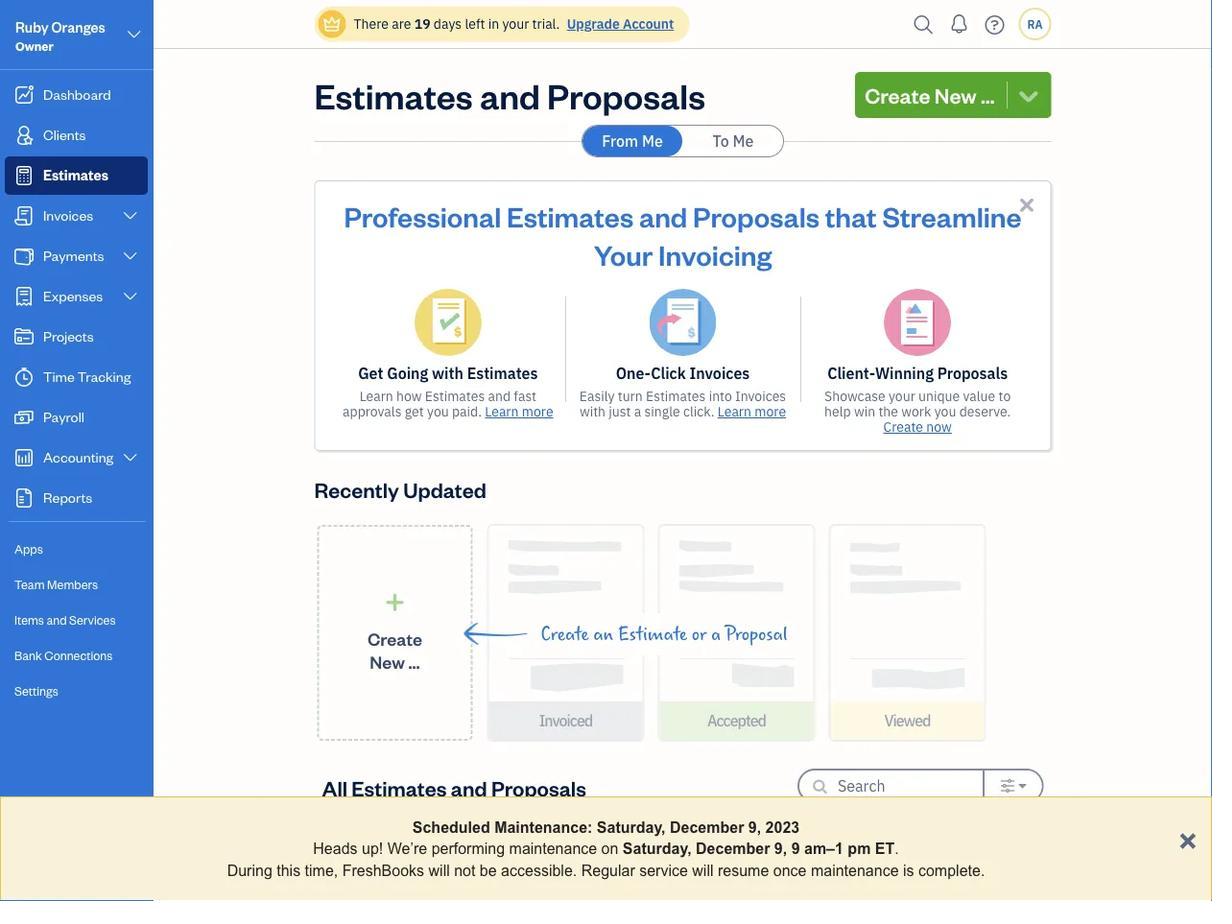 Task type: vqa. For each thing, say whether or not it's contained in the screenshot.
the bottommost TOTAL
no



Task type: describe. For each thing, give the bounding box(es) containing it.
be
[[480, 862, 497, 879]]

and inside professional estimates and proposals that streamline your invoicing
[[639, 198, 687, 234]]

we're
[[387, 840, 427, 857]]

an
[[593, 624, 613, 645]]

not
[[454, 862, 475, 879]]

just
[[609, 403, 631, 420]]

all
[[322, 774, 347, 801]]

estimates inside professional estimates and proposals that streamline your invoicing
[[507, 198, 634, 234]]

viewed
[[884, 711, 930, 731]]

help
[[824, 403, 851, 420]]

bank connections link
[[5, 639, 148, 673]]

projects
[[43, 327, 94, 345]]

you inside the learn how estimates and fast approvals get you paid.
[[427, 403, 449, 420]]

create left the an at bottom
[[541, 624, 589, 645]]

1 vertical spatial 9,
[[774, 840, 787, 857]]

.
[[895, 840, 899, 857]]

bank
[[14, 647, 42, 663]]

members
[[47, 576, 98, 592]]

accepted
[[707, 711, 766, 731]]

estimates link
[[5, 156, 148, 195]]

1 vertical spatial invoices
[[690, 363, 750, 383]]

2 will from the left
[[692, 862, 714, 879]]

to
[[999, 387, 1011, 405]]

invoices link
[[5, 197, 148, 235]]

9
[[791, 840, 800, 857]]

to me
[[713, 131, 754, 151]]

ruby oranges owner
[[15, 18, 105, 54]]

plus image
[[384, 592, 406, 612]]

how
[[396, 387, 422, 405]]

invoice image
[[12, 206, 36, 226]]

and down there are 19 days left in your trial. upgrade account
[[480, 72, 540, 118]]

upgrade account link
[[563, 15, 674, 33]]

chevron large down image for expenses
[[121, 289, 139, 304]]

0 vertical spatial saturday,
[[597, 819, 666, 836]]

invoices inside main element
[[43, 206, 93, 224]]

into
[[709, 387, 732, 405]]

crown image
[[322, 14, 342, 34]]

deserve.
[[959, 403, 1011, 420]]

chevron large down image right oranges
[[125, 23, 143, 46]]

expense image
[[12, 287, 36, 306]]

chevron large down image
[[121, 249, 139, 264]]

fast
[[514, 387, 536, 405]]

winning
[[875, 363, 934, 383]]

easily turn estimates into invoices with just a single click.
[[579, 387, 786, 420]]

apps
[[14, 541, 43, 557]]

learn for get
[[485, 403, 519, 420]]

team members
[[14, 576, 98, 592]]

1 vertical spatial december
[[696, 840, 770, 857]]

the
[[879, 403, 898, 420]]

connections
[[44, 647, 113, 663]]

to
[[713, 131, 729, 151]]

scheduled
[[412, 819, 490, 836]]

report image
[[12, 488, 36, 508]]

left
[[465, 15, 485, 33]]

0 vertical spatial …
[[981, 81, 995, 108]]

your inside client-winning proposals showcase your unique value to help win the work you deserve. create now
[[889, 387, 915, 405]]

0 vertical spatial your
[[502, 15, 529, 33]]

time tracking link
[[5, 358, 148, 396]]

payroll link
[[5, 398, 148, 437]]

create new … button for create an estimate or a proposal
[[317, 525, 473, 741]]

team
[[14, 576, 45, 592]]

ruby
[[15, 18, 49, 36]]

days
[[434, 15, 462, 33]]

1 vertical spatial a
[[711, 624, 721, 645]]

et
[[875, 840, 895, 857]]

0 horizontal spatial create new …
[[368, 627, 422, 673]]

items
[[14, 612, 44, 628]]

settings image
[[1000, 778, 1016, 794]]

complete.
[[918, 862, 985, 879]]

there are 19 days left in your trial. upgrade account
[[354, 15, 674, 33]]

invoicing
[[658, 236, 772, 272]]

get
[[358, 363, 383, 383]]

notifications image
[[944, 5, 975, 43]]

×
[[1179, 821, 1197, 856]]

proposals up maintenance: on the left bottom of the page
[[491, 774, 586, 801]]

showcase
[[824, 387, 885, 405]]

dashboard
[[43, 85, 111, 103]]

that
[[825, 198, 877, 234]]

one-click invoices
[[616, 363, 750, 383]]

0 vertical spatial december
[[670, 819, 744, 836]]

0 vertical spatial with
[[432, 363, 463, 383]]

estimates inside easily turn estimates into invoices with just a single click.
[[646, 387, 706, 405]]

estimate
[[618, 624, 687, 645]]

client-winning proposals showcase your unique value to help win the work you deserve. create now
[[824, 363, 1011, 436]]

learn how estimates and fast approvals get you paid.
[[343, 387, 536, 420]]

1 horizontal spatial new
[[935, 81, 977, 108]]

1 horizontal spatial create new …
[[865, 81, 995, 108]]

client-
[[827, 363, 875, 383]]

1 vertical spatial maintenance
[[811, 862, 899, 879]]

and inside main element
[[46, 612, 67, 628]]

paid.
[[452, 403, 482, 420]]

go to help image
[[979, 10, 1010, 39]]

proposals inside professional estimates and proposals that streamline your invoicing
[[693, 198, 820, 234]]

learn inside the learn how estimates and fast approvals get you paid.
[[360, 387, 393, 405]]

value
[[963, 387, 995, 405]]

estimates up we're
[[352, 774, 447, 801]]

× dialog
[[0, 797, 1212, 901]]

win
[[854, 403, 875, 420]]

accessible.
[[501, 862, 577, 879]]

recently updated
[[314, 476, 486, 503]]

estimates inside main element
[[43, 166, 108, 184]]

client-winning proposals image
[[884, 289, 951, 356]]

team members link
[[5, 568, 148, 602]]

accounting link
[[5, 439, 148, 477]]

ra
[[1027, 16, 1043, 32]]

from me link
[[583, 126, 682, 156]]

regular
[[581, 862, 635, 879]]

time,
[[305, 862, 338, 879]]

account
[[623, 15, 674, 33]]

items and services
[[14, 612, 116, 628]]

to me link
[[683, 126, 783, 156]]

once
[[773, 862, 807, 879]]

now
[[926, 418, 952, 436]]



Task type: locate. For each thing, give the bounding box(es) containing it.
learn more right paid.
[[485, 403, 553, 420]]

1 horizontal spatial …
[[981, 81, 995, 108]]

project image
[[12, 327, 36, 346]]

upgrade
[[567, 15, 620, 33]]

0 vertical spatial a
[[634, 403, 641, 420]]

chevron large down image inside accounting link
[[121, 450, 139, 465]]

search image
[[908, 10, 939, 39]]

1 learn more from the left
[[485, 403, 553, 420]]

estimates up 'fast' on the left of page
[[467, 363, 538, 383]]

items and services link
[[5, 604, 148, 637]]

proposals up value
[[937, 363, 1008, 383]]

0 horizontal spatial will
[[429, 862, 450, 879]]

with up the learn how estimates and fast approvals get you paid.
[[432, 363, 463, 383]]

click
[[651, 363, 686, 383]]

invoiced
[[539, 711, 592, 731]]

reports
[[43, 488, 92, 506]]

1 horizontal spatial you
[[934, 403, 956, 420]]

1 vertical spatial with
[[580, 403, 606, 420]]

me inside 'link'
[[642, 131, 663, 151]]

payments
[[43, 246, 104, 264]]

more left "easily" on the top of page
[[522, 403, 553, 420]]

learn more right click. on the top
[[718, 403, 786, 420]]

chevron large down image right accounting
[[121, 450, 139, 465]]

professional
[[344, 198, 501, 234]]

2023
[[765, 819, 800, 836]]

chevron large down image for accounting
[[121, 450, 139, 465]]

chart image
[[12, 448, 36, 467]]

1 you from the left
[[427, 403, 449, 420]]

create new … down search icon
[[865, 81, 995, 108]]

payments link
[[5, 237, 148, 275]]

me for from me
[[642, 131, 663, 151]]

0 horizontal spatial you
[[427, 403, 449, 420]]

click.
[[683, 403, 714, 420]]

2 me from the left
[[733, 131, 754, 151]]

× button
[[1179, 821, 1197, 856]]

0 horizontal spatial a
[[634, 403, 641, 420]]

9, left 2023
[[748, 819, 761, 836]]

and right items
[[46, 612, 67, 628]]

…
[[981, 81, 995, 108], [408, 650, 420, 673]]

easily
[[579, 387, 615, 405]]

0 horizontal spatial create new … button
[[317, 525, 473, 741]]

pm
[[848, 840, 871, 857]]

maintenance down pm
[[811, 862, 899, 879]]

payroll
[[43, 407, 84, 426]]

from me
[[602, 131, 663, 151]]

learn right click. on the top
[[718, 403, 751, 420]]

trial.
[[532, 15, 560, 33]]

chevrondown image
[[1015, 82, 1042, 108]]

more for get going with estimates
[[522, 403, 553, 420]]

invoices
[[43, 206, 93, 224], [690, 363, 750, 383], [735, 387, 786, 405]]

me right from
[[642, 131, 663, 151]]

get going with estimates
[[358, 363, 538, 383]]

new down notifications "image"
[[935, 81, 977, 108]]

invoices down "estimates" link
[[43, 206, 93, 224]]

0 horizontal spatial your
[[502, 15, 529, 33]]

your down winning
[[889, 387, 915, 405]]

with left just
[[580, 403, 606, 420]]

close image
[[1016, 194, 1038, 216]]

estimates up your
[[507, 198, 634, 234]]

maintenance down maintenance: on the left bottom of the page
[[509, 840, 597, 857]]

0 vertical spatial invoices
[[43, 206, 93, 224]]

service
[[639, 862, 688, 879]]

am–1
[[804, 840, 843, 857]]

2 vertical spatial invoices
[[735, 387, 786, 405]]

ra button
[[1019, 8, 1051, 40]]

Search text field
[[838, 771, 952, 801]]

streamline
[[882, 198, 1022, 234]]

… inside create new …
[[408, 650, 420, 673]]

0 vertical spatial 9,
[[748, 819, 761, 836]]

professional estimates and proposals that streamline your invoicing
[[344, 198, 1022, 272]]

time tracking
[[43, 367, 131, 385]]

0 horizontal spatial new
[[370, 650, 405, 673]]

resume
[[718, 862, 769, 879]]

chevron large down image inside expenses link
[[121, 289, 139, 304]]

learn more for get going with estimates
[[485, 403, 553, 420]]

1 horizontal spatial with
[[580, 403, 606, 420]]

0 vertical spatial create new … button
[[855, 72, 1051, 118]]

me right the 'to'
[[733, 131, 754, 151]]

0 horizontal spatial learn
[[360, 387, 393, 405]]

1 horizontal spatial 9,
[[774, 840, 787, 857]]

unique
[[918, 387, 960, 405]]

there
[[354, 15, 389, 33]]

estimates down one-click invoices
[[646, 387, 706, 405]]

heads
[[313, 840, 358, 857]]

1 vertical spatial create new …
[[368, 627, 422, 673]]

1 horizontal spatial a
[[711, 624, 721, 645]]

create new … down plus image in the left bottom of the page
[[368, 627, 422, 673]]

0 horizontal spatial me
[[642, 131, 663, 151]]

main element
[[0, 0, 202, 901]]

from
[[602, 131, 638, 151]]

proposals up from
[[547, 72, 705, 118]]

1 vertical spatial create new … button
[[317, 525, 473, 741]]

chevron large down image for invoices
[[121, 208, 139, 224]]

your right in
[[502, 15, 529, 33]]

a right the or
[[711, 624, 721, 645]]

proposals inside client-winning proposals showcase your unique value to help win the work you deserve. create now
[[937, 363, 1008, 383]]

and left 'fast' on the left of page
[[488, 387, 511, 405]]

0 horizontal spatial maintenance
[[509, 840, 597, 857]]

expenses link
[[5, 277, 148, 316]]

1 horizontal spatial create new … button
[[855, 72, 1051, 118]]

clients link
[[5, 116, 148, 155]]

work
[[901, 403, 931, 420]]

you right work
[[934, 403, 956, 420]]

invoices up the into
[[690, 363, 750, 383]]

1 horizontal spatial your
[[889, 387, 915, 405]]

estimates down clients link
[[43, 166, 108, 184]]

more right the into
[[755, 403, 786, 420]]

you inside client-winning proposals showcase your unique value to help win the work you deserve. create now
[[934, 403, 956, 420]]

your
[[594, 236, 653, 272]]

new down plus image in the left bottom of the page
[[370, 650, 405, 673]]

create an estimate or a proposal
[[541, 624, 788, 645]]

one-click invoices image
[[649, 289, 716, 356]]

apps link
[[5, 533, 148, 566]]

more for one-click invoices
[[755, 403, 786, 420]]

1 me from the left
[[642, 131, 663, 151]]

estimates down are
[[314, 72, 473, 118]]

dashboard link
[[5, 76, 148, 114]]

timer image
[[12, 368, 36, 387]]

1 horizontal spatial maintenance
[[811, 862, 899, 879]]

0 vertical spatial new
[[935, 81, 977, 108]]

1 more from the left
[[522, 403, 553, 420]]

create inside client-winning proposals showcase your unique value to help win the work you deserve. create now
[[883, 418, 923, 436]]

invoices inside easily turn estimates into invoices with just a single click.
[[735, 387, 786, 405]]

and inside the learn how estimates and fast approvals get you paid.
[[488, 387, 511, 405]]

and up your
[[639, 198, 687, 234]]

0 horizontal spatial more
[[522, 403, 553, 420]]

1 horizontal spatial learn
[[485, 403, 519, 420]]

owner
[[15, 38, 54, 54]]

going
[[387, 363, 428, 383]]

1 will from the left
[[429, 862, 450, 879]]

or
[[692, 624, 707, 645]]

will left not
[[429, 862, 450, 879]]

proposals
[[547, 72, 705, 118], [693, 198, 820, 234], [937, 363, 1008, 383], [491, 774, 586, 801]]

clients
[[43, 125, 86, 143]]

caretdown image
[[1019, 778, 1026, 794]]

dashboard image
[[12, 85, 36, 105]]

client image
[[12, 126, 36, 145]]

single
[[644, 403, 680, 420]]

invoices right the into
[[735, 387, 786, 405]]

create down plus image in the left bottom of the page
[[368, 627, 422, 650]]

is
[[903, 862, 914, 879]]

new inside create new …
[[370, 650, 405, 673]]

1 horizontal spatial learn more
[[718, 403, 786, 420]]

1 vertical spatial your
[[889, 387, 915, 405]]

create down search icon
[[865, 81, 930, 108]]

1 vertical spatial …
[[408, 650, 420, 673]]

chevron large down image down chevron large down image on the left of the page
[[121, 289, 139, 304]]

expenses
[[43, 286, 103, 305]]

and up scheduled
[[451, 774, 487, 801]]

updated
[[403, 476, 486, 503]]

1 horizontal spatial me
[[733, 131, 754, 151]]

reports link
[[5, 479, 148, 517]]

a inside easily turn estimates into invoices with just a single click.
[[634, 403, 641, 420]]

saturday, up service
[[623, 840, 692, 857]]

saturday,
[[597, 819, 666, 836], [623, 840, 692, 857]]

settings
[[14, 683, 58, 699]]

learn right paid.
[[485, 403, 519, 420]]

9, left the 9
[[774, 840, 787, 857]]

chevron large down image
[[125, 23, 143, 46], [121, 208, 139, 224], [121, 289, 139, 304], [121, 450, 139, 465]]

0 horizontal spatial 9,
[[748, 819, 761, 836]]

payment image
[[12, 247, 36, 266]]

0 vertical spatial create new …
[[865, 81, 995, 108]]

0 horizontal spatial learn more
[[485, 403, 553, 420]]

new
[[935, 81, 977, 108], [370, 650, 405, 673]]

with inside easily turn estimates into invoices with just a single click.
[[580, 403, 606, 420]]

time
[[43, 367, 75, 385]]

accounting
[[43, 448, 114, 466]]

19
[[414, 15, 430, 33]]

get
[[405, 403, 424, 420]]

a right just
[[634, 403, 641, 420]]

1 horizontal spatial will
[[692, 862, 714, 879]]

learn for one-
[[718, 403, 751, 420]]

settings link
[[5, 675, 148, 708]]

more
[[522, 403, 553, 420], [755, 403, 786, 420]]

2 you from the left
[[934, 403, 956, 420]]

saturday, up on
[[597, 819, 666, 836]]

approvals
[[343, 403, 402, 420]]

me for to me
[[733, 131, 754, 151]]

money image
[[12, 408, 36, 427]]

proposals up invoicing
[[693, 198, 820, 234]]

get going with estimates image
[[414, 289, 482, 356]]

learn down get
[[360, 387, 393, 405]]

will right service
[[692, 862, 714, 879]]

2 more from the left
[[755, 403, 786, 420]]

create left now
[[883, 418, 923, 436]]

during
[[227, 862, 272, 879]]

learn more for one-click invoices
[[718, 403, 786, 420]]

create new … button for estimates and proposals
[[855, 72, 1051, 118]]

estimates down get going with estimates
[[425, 387, 485, 405]]

0 vertical spatial maintenance
[[509, 840, 597, 857]]

0 horizontal spatial …
[[408, 650, 420, 673]]

2 horizontal spatial learn
[[718, 403, 751, 420]]

tracking
[[77, 367, 131, 385]]

0 horizontal spatial with
[[432, 363, 463, 383]]

2 learn more from the left
[[718, 403, 786, 420]]

chevron large down image up chevron large down image on the left of the page
[[121, 208, 139, 224]]

1 vertical spatial new
[[370, 650, 405, 673]]

scheduled maintenance: saturday, december 9, 2023 heads up! we're performing maintenance on saturday, december 9, 9 am–1 pm et . during this time, freshbooks will not be accessible. regular service will resume once maintenance is complete.
[[227, 819, 985, 879]]

on
[[601, 840, 618, 857]]

up!
[[362, 840, 383, 857]]

are
[[392, 15, 411, 33]]

estimates
[[314, 72, 473, 118], [43, 166, 108, 184], [507, 198, 634, 234], [467, 363, 538, 383], [425, 387, 485, 405], [646, 387, 706, 405], [352, 774, 447, 801]]

estimate image
[[12, 166, 36, 185]]

you right get
[[427, 403, 449, 420]]

1 vertical spatial saturday,
[[623, 840, 692, 857]]

1 horizontal spatial more
[[755, 403, 786, 420]]

maintenance:
[[494, 819, 592, 836]]

estimates inside the learn how estimates and fast approvals get you paid.
[[425, 387, 485, 405]]

and
[[480, 72, 540, 118], [639, 198, 687, 234], [488, 387, 511, 405], [46, 612, 67, 628], [451, 774, 487, 801]]



